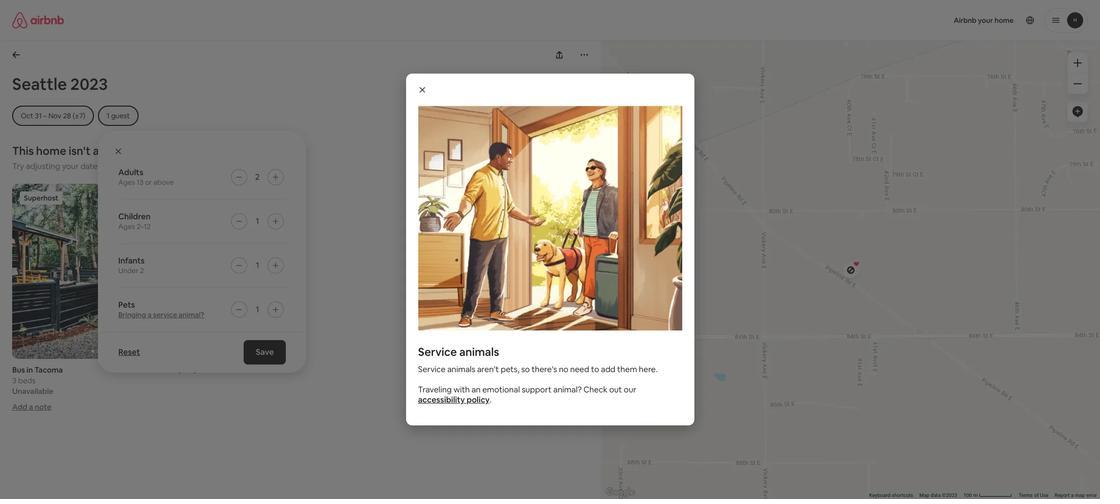 Task type: locate. For each thing, give the bounding box(es) containing it.
0 vertical spatial animals
[[459, 345, 499, 359]]

to left add
[[591, 364, 599, 375]]

a for add a note
[[29, 402, 33, 411]]

animal?
[[179, 310, 204, 319], [553, 385, 582, 395]]

policy
[[467, 395, 490, 405]]

0 horizontal spatial a
[[29, 402, 33, 411]]

0 vertical spatial service
[[418, 345, 457, 359]]

service animals dialog
[[406, 73, 694, 426]]

animal? down the no
[[553, 385, 582, 395]]

1 horizontal spatial to
[[591, 364, 599, 375]]

here.
[[639, 364, 658, 375]]

1 horizontal spatial a
[[148, 310, 152, 319]]

animals down the service animals
[[447, 364, 475, 375]]

1 for infants
[[256, 260, 259, 271]]

0 horizontal spatial to
[[189, 161, 197, 172]]

to right homes
[[189, 161, 197, 172]]

zoom out image
[[1074, 80, 1082, 88]]

100 m button
[[960, 492, 1016, 499]]

0 vertical spatial 2
[[255, 172, 260, 182]]

beds
[[18, 375, 36, 385]]

animals up aren't on the left of page
[[459, 345, 499, 359]]

2 right your wishlist.
[[255, 172, 260, 182]]

terms
[[1019, 493, 1033, 498]]

dates
[[80, 161, 101, 172]]

1 vertical spatial animal?
[[553, 385, 582, 395]]

a right add
[[29, 402, 33, 411]]

animal? right service
[[179, 310, 204, 319]]

map
[[1075, 493, 1085, 498]]

ages
[[118, 178, 135, 187], [118, 222, 135, 231]]

animals for service animals
[[459, 345, 499, 359]]

bringing a service animal? button
[[118, 310, 204, 319]]

traveling with an emotional support animal? check out our accessibility policy .
[[418, 385, 636, 405]]

1 vertical spatial a
[[29, 402, 33, 411]]

2 service from the top
[[418, 364, 446, 375]]

our
[[624, 385, 636, 395]]

save button
[[243, 340, 286, 365]]

0 horizontal spatial animal?
[[179, 310, 204, 319]]

ages left "13"
[[118, 178, 135, 187]]

2 right the under
[[140, 266, 144, 275]]

2023
[[70, 74, 108, 94]]

check
[[584, 385, 608, 395]]

2 horizontal spatial a
[[1071, 493, 1074, 498]]

or right "13"
[[145, 178, 152, 187]]

use
[[1040, 493, 1049, 498]]

4.94 out of 5 average rating,  113 reviews image
[[153, 365, 196, 374]]

0 vertical spatial ages
[[118, 178, 135, 187]]

ages inside children ages 2–12
[[118, 222, 135, 231]]

keyboard
[[869, 493, 891, 498]]

or
[[103, 161, 111, 172], [145, 178, 152, 187]]

ages left 2–12 at top left
[[118, 222, 135, 231]]

2 vertical spatial a
[[1071, 493, 1074, 498]]

group
[[12, 184, 196, 359]]

more
[[141, 161, 160, 172]]

guest
[[111, 111, 130, 120]]

an
[[472, 385, 481, 395]]

animals
[[459, 345, 499, 359], [447, 364, 475, 375]]

1 guest
[[107, 111, 130, 120]]

reset
[[118, 347, 140, 357]]

1 vertical spatial or
[[145, 178, 152, 187]]

service animals aren't pets, so there's no need to add them here.
[[418, 364, 658, 375]]

2 ages from the top
[[118, 222, 135, 231]]

0 vertical spatial a
[[148, 310, 152, 319]]

0 vertical spatial to
[[189, 161, 197, 172]]

service for service animals aren't pets, so there's no need to add them here.
[[418, 364, 446, 375]]

a
[[148, 310, 152, 319], [29, 402, 33, 411], [1071, 493, 1074, 498]]

ages for children
[[118, 222, 135, 231]]

0 vertical spatial or
[[103, 161, 111, 172]]

bus
[[12, 365, 25, 374]]

to
[[189, 161, 197, 172], [591, 364, 599, 375]]

2–12
[[137, 222, 151, 231]]

1 ages from the top
[[118, 178, 135, 187]]

1 horizontal spatial or
[[145, 178, 152, 187]]

infants
[[118, 255, 145, 266]]

1 vertical spatial 2
[[140, 266, 144, 275]]

them
[[617, 364, 637, 375]]

a guest with a service animal being greeted by a host image
[[418, 106, 682, 331]]

service
[[418, 345, 457, 359], [418, 364, 446, 375]]

1 vertical spatial ages
[[118, 222, 135, 231]]

13
[[137, 178, 144, 187]]

this
[[12, 144, 34, 158]]

a left map
[[1071, 493, 1074, 498]]

your wishlist.
[[199, 161, 247, 172]]

1 horizontal spatial 2
[[255, 172, 260, 182]]

1 vertical spatial service
[[418, 364, 446, 375]]

ages inside the adults ages 13 or above
[[118, 178, 135, 187]]

a left service
[[148, 310, 152, 319]]

add a note button
[[12, 402, 51, 411]]

1 vertical spatial animals
[[447, 364, 475, 375]]

add
[[601, 364, 615, 375]]

save
[[256, 347, 274, 357]]

add a place to the map image
[[1072, 106, 1084, 118]]

adults ages 13 or above
[[118, 167, 174, 187]]

0 horizontal spatial or
[[103, 161, 111, 172]]

keyboard shortcuts button
[[869, 492, 913, 499]]

home
[[36, 144, 66, 158]]

1 vertical spatial to
[[591, 364, 599, 375]]

1 horizontal spatial animal?
[[553, 385, 582, 395]]

0 horizontal spatial 2
[[140, 266, 144, 275]]

data
[[931, 493, 941, 498]]

dialog
[[98, 131, 306, 373]]

or down the isn't available
[[103, 161, 111, 172]]

m
[[973, 493, 978, 498]]

1 service from the top
[[418, 345, 457, 359]]

traveling
[[418, 385, 452, 395]]

aren't
[[477, 364, 499, 375]]

zoom in image
[[1074, 59, 1082, 67]]

1
[[107, 111, 110, 120], [256, 216, 259, 226], [256, 260, 259, 271], [256, 304, 259, 315]]

there's
[[532, 364, 557, 375]]

.
[[490, 395, 492, 405]]

0 vertical spatial animal?
[[179, 310, 204, 319]]

pets bringing a service animal?
[[118, 300, 204, 319]]

try
[[12, 161, 24, 172]]

pets,
[[501, 364, 519, 375]]

animals for service animals aren't pets, so there's no need to add them here.
[[447, 364, 475, 375]]



Task type: describe. For each thing, give the bounding box(es) containing it.
of
[[1034, 493, 1039, 498]]

add
[[12, 402, 27, 411]]

animal? inside pets bringing a service animal?
[[179, 310, 204, 319]]

to inside this home isn't available try adjusting your dates or adding more homes to your wishlist.
[[189, 161, 197, 172]]

under
[[118, 266, 138, 275]]

a for report a map error
[[1071, 493, 1074, 498]]

service animals
[[418, 345, 499, 359]]

terms of use
[[1019, 493, 1049, 498]]

support
[[522, 385, 552, 395]]

google map
including 1 saved stay. region
[[547, 27, 1100, 499]]

adjusting
[[26, 161, 60, 172]]

service
[[153, 310, 177, 319]]

isn't available
[[69, 144, 139, 158]]

to inside the service animals dialog
[[591, 364, 599, 375]]

infants under 2
[[118, 255, 145, 275]]

children ages 2–12
[[118, 211, 151, 231]]

shortcuts
[[892, 493, 913, 498]]

animal? inside traveling with an emotional support animal? check out our accessibility policy .
[[553, 385, 582, 395]]

a inside pets bringing a service animal?
[[148, 310, 152, 319]]

report a map error
[[1055, 493, 1097, 498]]

so
[[521, 364, 530, 375]]

1 for pets
[[256, 304, 259, 315]]

above
[[154, 178, 174, 187]]

(113)
[[178, 365, 196, 374]]

100 m
[[964, 493, 979, 498]]

reset button
[[113, 342, 145, 362]]

with
[[454, 385, 470, 395]]

need
[[570, 364, 589, 375]]

report a map error link
[[1055, 493, 1097, 498]]

google image
[[604, 486, 637, 499]]

or inside this home isn't available try adjusting your dates or adding more homes to your wishlist.
[[103, 161, 111, 172]]

emotional
[[482, 385, 520, 395]]

your
[[62, 161, 79, 172]]

note
[[35, 402, 51, 411]]

bus in tacoma 3 beds unavailable
[[12, 365, 63, 396]]

remove from wishlist: bus in tacoma image
[[176, 191, 188, 204]]

map data ©2023
[[919, 493, 957, 498]]

4.94
[[161, 365, 176, 374]]

unavailable
[[12, 386, 53, 396]]

add a note
[[12, 402, 51, 411]]

adding
[[113, 161, 139, 172]]

accessibility policy link
[[418, 395, 490, 405]]

in
[[27, 365, 33, 374]]

out
[[609, 385, 622, 395]]

report
[[1055, 493, 1070, 498]]

seattle 2023
[[12, 74, 108, 94]]

3
[[12, 375, 16, 385]]

1 for children
[[256, 216, 259, 226]]

tacoma
[[34, 365, 63, 374]]

map
[[919, 493, 929, 498]]

seattle
[[12, 74, 67, 94]]

or inside the adults ages 13 or above
[[145, 178, 152, 187]]

this home isn't available try adjusting your dates or adding more homes to your wishlist.
[[12, 144, 247, 172]]

children
[[118, 211, 151, 222]]

1 inside dropdown button
[[107, 111, 110, 120]]

keyboard shortcuts
[[869, 493, 913, 498]]

error
[[1086, 493, 1097, 498]]

dialog containing adults
[[98, 131, 306, 373]]

accessibility
[[418, 395, 465, 405]]

terms of use link
[[1019, 493, 1049, 498]]

pets
[[118, 300, 135, 310]]

100
[[964, 493, 972, 498]]

bringing
[[118, 310, 146, 319]]

4.94 (113)
[[161, 365, 196, 374]]

©2023
[[942, 493, 957, 498]]

adults
[[118, 167, 143, 178]]

1 guest button
[[98, 106, 138, 126]]

homes
[[162, 161, 187, 172]]

service for service animals
[[418, 345, 457, 359]]

2 inside the infants under 2
[[140, 266, 144, 275]]

ages for adults
[[118, 178, 135, 187]]

no
[[559, 364, 568, 375]]

profile element
[[562, 0, 1088, 41]]



Task type: vqa. For each thing, say whether or not it's contained in the screenshot.
leftmost 23
no



